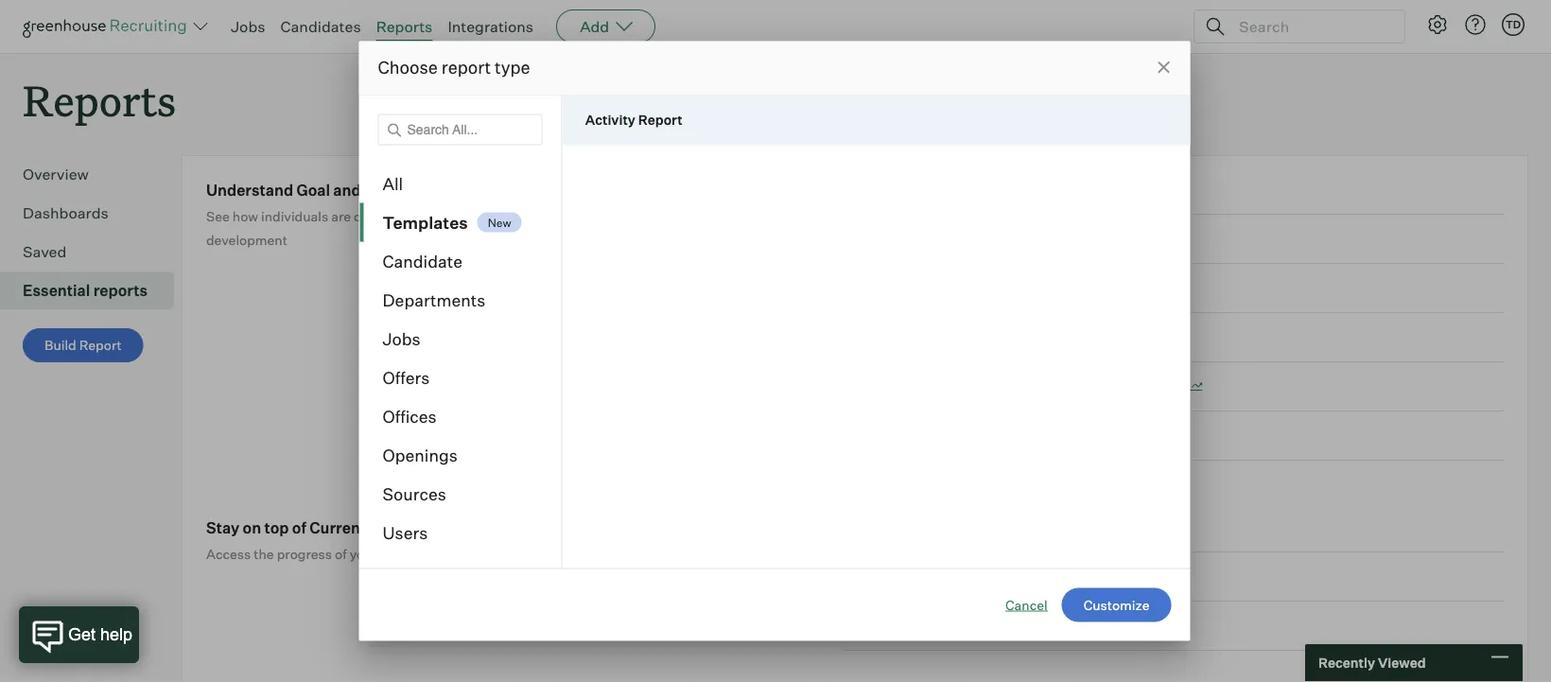Task type: locate. For each thing, give the bounding box(es) containing it.
for
[[563, 208, 580, 224]]

build
[[44, 337, 76, 354]]

report inside choose report type dialog
[[639, 112, 683, 128]]

development
[[206, 232, 288, 248]]

current
[[451, 546, 496, 562]]

1 horizontal spatial of
[[335, 546, 347, 562]]

reports down greenhouse recruiting image
[[23, 72, 176, 128]]

of
[[292, 518, 306, 537], [335, 546, 347, 562]]

choose report type dialog
[[359, 41, 1191, 641]]

1 horizontal spatial jobs
[[383, 328, 421, 349]]

choose
[[378, 57, 438, 78]]

current
[[310, 518, 366, 537]]

users
[[383, 522, 428, 543]]

1 vertical spatial report
[[79, 337, 122, 354]]

of left your
[[335, 546, 347, 562]]

and up are
[[333, 180, 361, 199]]

your
[[350, 546, 377, 562]]

report
[[639, 112, 683, 128], [79, 337, 122, 354]]

0 horizontal spatial report
[[79, 337, 122, 354]]

report
[[442, 57, 491, 78]]

attainment
[[364, 180, 448, 199]]

departments
[[383, 290, 486, 310]]

build report
[[44, 337, 122, 354]]

how
[[233, 208, 258, 224]]

jobs
[[231, 17, 265, 36], [383, 328, 421, 349]]

and left team
[[700, 208, 724, 224]]

Search All... text field
[[378, 114, 543, 145]]

defining
[[354, 208, 405, 224]]

1 horizontal spatial activity
[[585, 112, 636, 128]]

0 vertical spatial reports
[[376, 17, 433, 36]]

viewed
[[1379, 655, 1427, 671]]

overview
[[23, 165, 89, 184]]

jobs left candidates link
[[231, 17, 265, 36]]

and down attainment
[[407, 208, 431, 224]]

0 horizontal spatial and
[[333, 180, 361, 199]]

access
[[206, 546, 251, 562]]

customize
[[1084, 597, 1150, 613]]

candidates link
[[281, 17, 361, 36]]

reports up the choose
[[376, 17, 433, 36]]

of right top
[[292, 518, 306, 537]]

activity report
[[585, 112, 683, 128]]

report inside the build report button
[[79, 337, 122, 354]]

jobs up 'offers'
[[383, 328, 421, 349]]

top
[[265, 518, 289, 537]]

report for activity report
[[639, 112, 683, 128]]

own
[[615, 208, 641, 224]]

1 vertical spatial jobs
[[383, 328, 421, 349]]

jobs link
[[231, 17, 265, 36]]

2 horizontal spatial and
[[700, 208, 724, 224]]

1 vertical spatial activity
[[450, 518, 507, 537]]

1 vertical spatial reports
[[23, 72, 176, 128]]

2 horizontal spatial activity
[[922, 568, 970, 585]]

0 vertical spatial of
[[292, 518, 306, 537]]

goal
[[297, 180, 330, 199]]

stay
[[206, 518, 240, 537]]

interviewing activity link
[[843, 553, 1505, 602]]

templates
[[383, 212, 468, 233]]

0 horizontal spatial jobs
[[231, 17, 265, 36]]

reports
[[93, 281, 148, 300]]

0 horizontal spatial reports
[[23, 72, 176, 128]]

offers
[[383, 367, 430, 388]]

recruiting
[[370, 518, 447, 537]]

activity inside choose report type dialog
[[585, 112, 636, 128]]

1 horizontal spatial report
[[639, 112, 683, 128]]

jobs inside choose report type dialog
[[383, 328, 421, 349]]

reports
[[376, 17, 433, 36], [23, 72, 176, 128]]

activity right the interviewing
[[922, 568, 970, 585]]

essential reports
[[23, 281, 148, 300]]

openings
[[383, 445, 458, 466]]

activity up current
[[450, 518, 507, 537]]

0 vertical spatial activity
[[585, 112, 636, 128]]

new
[[488, 215, 512, 229]]

activity down add popup button
[[585, 112, 636, 128]]

and
[[333, 180, 361, 199], [407, 208, 431, 224], [700, 208, 724, 224]]

configure image
[[1427, 13, 1450, 36]]

icon chart link
[[843, 363, 1505, 412]]

0 vertical spatial jobs
[[231, 17, 265, 36]]

0 vertical spatial report
[[639, 112, 683, 128]]

activity
[[585, 112, 636, 128], [450, 518, 507, 537], [922, 568, 970, 585]]

candidates
[[281, 17, 361, 36]]

personal
[[644, 208, 697, 224]]

0 horizontal spatial of
[[292, 518, 306, 537]]

all
[[383, 173, 403, 194]]

Search text field
[[1235, 13, 1388, 40]]



Task type: describe. For each thing, give the bounding box(es) containing it.
td button
[[1499, 9, 1529, 40]]

see
[[206, 208, 230, 224]]

candidate
[[383, 251, 463, 272]]

offices
[[383, 406, 437, 427]]

icon chart image
[[1189, 382, 1203, 391]]

team
[[726, 208, 758, 224]]

integrations link
[[448, 17, 534, 36]]

essential
[[23, 281, 90, 300]]

hiring
[[499, 546, 535, 562]]

understand
[[206, 180, 293, 199]]

recently viewed
[[1319, 655, 1427, 671]]

their
[[583, 208, 612, 224]]

accomplishing
[[434, 208, 524, 224]]

build report button
[[23, 329, 144, 363]]

process
[[538, 546, 587, 562]]

1 horizontal spatial reports
[[376, 17, 433, 36]]

overview link
[[23, 163, 167, 186]]

are
[[331, 208, 351, 224]]

recently
[[1319, 655, 1376, 671]]

type
[[495, 57, 530, 78]]

understand goal and attainment metrics see how individuals are defining and accomplishing goals for their own personal and team development
[[206, 180, 758, 248]]

sources
[[383, 484, 447, 504]]

the
[[254, 546, 274, 562]]

saved
[[23, 242, 67, 261]]

dashboards link
[[23, 202, 167, 224]]

td
[[1506, 18, 1522, 31]]

dashboards
[[23, 204, 109, 223]]

reports link
[[376, 17, 433, 36]]

integrations
[[448, 17, 534, 36]]

0 horizontal spatial activity
[[450, 518, 507, 537]]

cancel
[[1006, 597, 1048, 613]]

1 horizontal spatial and
[[407, 208, 431, 224]]

company's
[[380, 546, 448, 562]]

greenhouse recruiting image
[[23, 15, 193, 38]]

saved link
[[23, 241, 167, 263]]

essential reports link
[[23, 279, 167, 302]]

2 vertical spatial activity
[[922, 568, 970, 585]]

stay on top of current recruiting activity access the progress of your company's current hiring process interviewing activity
[[206, 518, 970, 585]]

choose report type
[[378, 57, 530, 78]]

report for build report
[[79, 337, 122, 354]]

td button
[[1503, 13, 1525, 36]]

on
[[243, 518, 261, 537]]

cancel link
[[1006, 596, 1048, 615]]

1 vertical spatial of
[[335, 546, 347, 562]]

add
[[580, 17, 610, 36]]

metrics
[[451, 180, 507, 199]]

add button
[[557, 9, 656, 44]]

progress
[[277, 546, 332, 562]]

goals
[[527, 208, 561, 224]]

customize button
[[1062, 588, 1172, 622]]

individuals
[[261, 208, 328, 224]]

interviewing
[[843, 568, 919, 585]]



Task type: vqa. For each thing, say whether or not it's contained in the screenshot.
Average
no



